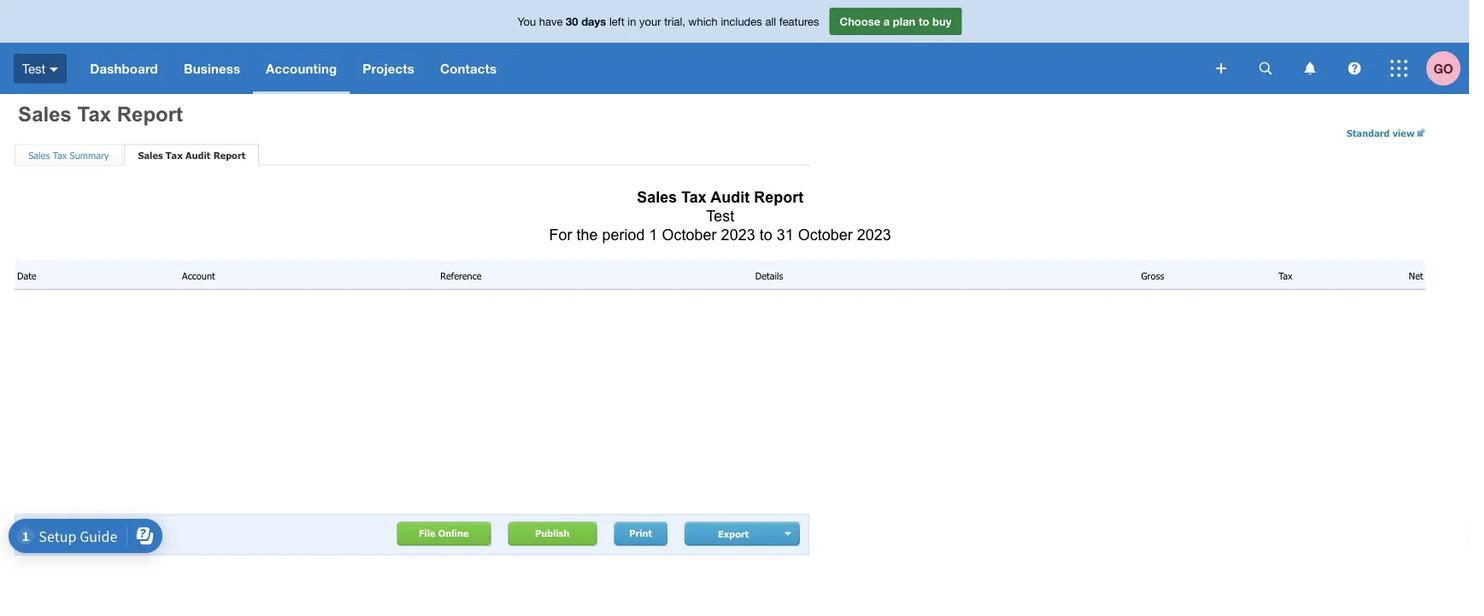 Task type: locate. For each thing, give the bounding box(es) containing it.
0 vertical spatial report
[[117, 103, 183, 126]]

which
[[689, 15, 718, 28]]

svg image inside test popup button
[[50, 67, 58, 72]]

gross
[[1141, 270, 1165, 281]]

reference
[[440, 270, 482, 281]]

report for sales tax audit report test for the period 1 october 2023 to 31 october 2023
[[754, 188, 804, 205]]

2023
[[721, 225, 755, 243], [857, 225, 891, 243]]

sales for sales tax summary
[[28, 149, 50, 161]]

audit inside sales tax audit report test for the period 1 october 2023 to 31 october 2023
[[710, 188, 750, 205]]

0 horizontal spatial test
[[22, 61, 45, 76]]

publish
[[535, 527, 570, 539]]

test inside sales tax audit report test for the period 1 october 2023 to 31 october 2023
[[706, 207, 734, 224]]

report for sales tax audit report
[[213, 149, 246, 161]]

account
[[182, 270, 215, 281]]

tax for sales tax audit report
[[166, 149, 183, 161]]

october right 31
[[798, 225, 853, 243]]

have
[[539, 15, 563, 28]]

sales down test popup button
[[18, 103, 72, 126]]

1 vertical spatial to
[[760, 225, 772, 243]]

to left "buy"
[[919, 15, 930, 28]]

test inside popup button
[[22, 61, 45, 76]]

october right 1
[[662, 225, 717, 243]]

sales tax audit report
[[138, 149, 246, 161]]

projects
[[363, 61, 415, 76]]

file online link
[[397, 522, 491, 546]]

svg image
[[1305, 62, 1316, 75], [1348, 62, 1361, 75]]

0 vertical spatial test
[[22, 61, 45, 76]]

0 horizontal spatial audit
[[186, 149, 211, 161]]

report
[[117, 103, 183, 126], [213, 149, 246, 161], [754, 188, 804, 205]]

1 horizontal spatial test
[[706, 207, 734, 224]]

tax for sales tax report
[[77, 103, 111, 126]]

october
[[662, 225, 717, 243], [798, 225, 853, 243]]

date
[[17, 270, 36, 281]]

1
[[649, 225, 658, 243]]

export
[[718, 528, 749, 539]]

0 horizontal spatial to
[[760, 225, 772, 243]]

sales
[[18, 103, 72, 126], [28, 149, 50, 161], [138, 149, 163, 161], [637, 188, 677, 205]]

sales inside sales tax audit report test for the period 1 october 2023 to 31 october 2023
[[637, 188, 677, 205]]

banner
[[0, 0, 1469, 94]]

1 horizontal spatial audit
[[710, 188, 750, 205]]

1 vertical spatial test
[[706, 207, 734, 224]]

test
[[22, 61, 45, 76], [706, 207, 734, 224]]

1 svg image from the left
[[1305, 62, 1316, 75]]

you
[[518, 15, 536, 28]]

svg image
[[1391, 60, 1408, 77], [1260, 62, 1272, 75], [1216, 63, 1227, 74], [50, 67, 58, 72]]

in
[[628, 15, 636, 28]]

audit for sales tax audit report
[[186, 149, 211, 161]]

navigation
[[77, 43, 1204, 94]]

0 horizontal spatial svg image
[[1305, 62, 1316, 75]]

to
[[919, 15, 930, 28], [760, 225, 772, 243]]

2 horizontal spatial report
[[754, 188, 804, 205]]

sales left the summary
[[28, 149, 50, 161]]

sales right the summary
[[138, 149, 163, 161]]

1 horizontal spatial 2023
[[857, 225, 891, 243]]

banner containing dashboard
[[0, 0, 1469, 94]]

navigation containing dashboard
[[77, 43, 1204, 94]]

tax inside sales tax audit report test for the period 1 october 2023 to 31 october 2023
[[681, 188, 707, 205]]

net
[[1409, 270, 1424, 281]]

2 vertical spatial report
[[754, 188, 804, 205]]

1 horizontal spatial october
[[798, 225, 853, 243]]

for
[[549, 225, 572, 243]]

1 horizontal spatial report
[[213, 149, 246, 161]]

31
[[777, 225, 794, 243]]

1 vertical spatial report
[[213, 149, 246, 161]]

your
[[639, 15, 661, 28]]

1 horizontal spatial to
[[919, 15, 930, 28]]

test button
[[0, 43, 77, 94]]

1 vertical spatial audit
[[710, 188, 750, 205]]

1 horizontal spatial svg image
[[1348, 62, 1361, 75]]

tax for sales tax audit report test for the period 1 october 2023 to 31 october 2023
[[681, 188, 707, 205]]

0 vertical spatial audit
[[186, 149, 211, 161]]

to inside sales tax audit report test for the period 1 october 2023 to 31 october 2023
[[760, 225, 772, 243]]

file
[[419, 527, 436, 539]]

0 horizontal spatial 2023
[[721, 225, 755, 243]]

audit
[[186, 149, 211, 161], [710, 188, 750, 205]]

2 october from the left
[[798, 225, 853, 243]]

tax
[[77, 103, 111, 126], [53, 149, 67, 161], [166, 149, 183, 161], [681, 188, 707, 205], [1279, 270, 1293, 281]]

audit for sales tax audit report test for the period 1 october 2023 to 31 october 2023
[[710, 188, 750, 205]]

choose
[[840, 15, 881, 28]]

30
[[566, 15, 578, 28]]

all
[[765, 15, 776, 28]]

go button
[[1427, 43, 1469, 94]]

sales up 1
[[637, 188, 677, 205]]

report inside sales tax audit report test for the period 1 october 2023 to 31 october 2023
[[754, 188, 804, 205]]

sales for sales tax report
[[18, 103, 72, 126]]

to left 31
[[760, 225, 772, 243]]

0 horizontal spatial october
[[662, 225, 717, 243]]



Task type: describe. For each thing, give the bounding box(es) containing it.
projects button
[[350, 43, 427, 94]]

accounting button
[[253, 43, 350, 94]]

2 svg image from the left
[[1348, 62, 1361, 75]]

trial,
[[664, 15, 686, 28]]

period
[[602, 225, 645, 243]]

sales tax summary link
[[28, 149, 109, 161]]

dashboard link
[[77, 43, 171, 94]]

0 horizontal spatial report
[[117, 103, 183, 126]]

choose a plan to buy
[[840, 15, 952, 28]]

plan
[[893, 15, 916, 28]]

a
[[884, 15, 890, 28]]

accounting
[[266, 61, 337, 76]]

features
[[779, 15, 819, 28]]

publish button
[[508, 522, 597, 546]]

includes
[[721, 15, 762, 28]]

print link
[[614, 522, 668, 546]]

online
[[438, 527, 469, 539]]

sales tax audit report link
[[138, 149, 246, 161]]

sales tax report
[[18, 103, 183, 126]]

summary
[[70, 149, 109, 161]]

2 2023 from the left
[[857, 225, 891, 243]]

left
[[609, 15, 625, 28]]

1 2023 from the left
[[721, 225, 755, 243]]

tax for sales tax summary
[[53, 149, 67, 161]]

buy
[[933, 15, 952, 28]]

details
[[755, 270, 783, 281]]

go
[[1434, 61, 1454, 76]]

sales for sales tax audit report
[[138, 149, 163, 161]]

1 october from the left
[[662, 225, 717, 243]]

0 vertical spatial to
[[919, 15, 930, 28]]

contacts button
[[427, 43, 510, 94]]

you have 30 days left in your trial, which includes all features
[[518, 15, 819, 28]]

business
[[184, 61, 240, 76]]

the
[[577, 225, 598, 243]]

sales tax summary
[[28, 149, 109, 161]]

sales tax audit report test for the period 1 october 2023 to 31 october 2023
[[549, 188, 891, 243]]

days
[[581, 15, 606, 28]]

file online
[[419, 527, 469, 539]]

business button
[[171, 43, 253, 94]]

export options... image
[[785, 532, 793, 536]]

contacts
[[440, 61, 497, 76]]

dashboard
[[90, 61, 158, 76]]

print
[[629, 527, 652, 539]]



Task type: vqa. For each thing, say whether or not it's contained in the screenshot.
"Panel body" document
no



